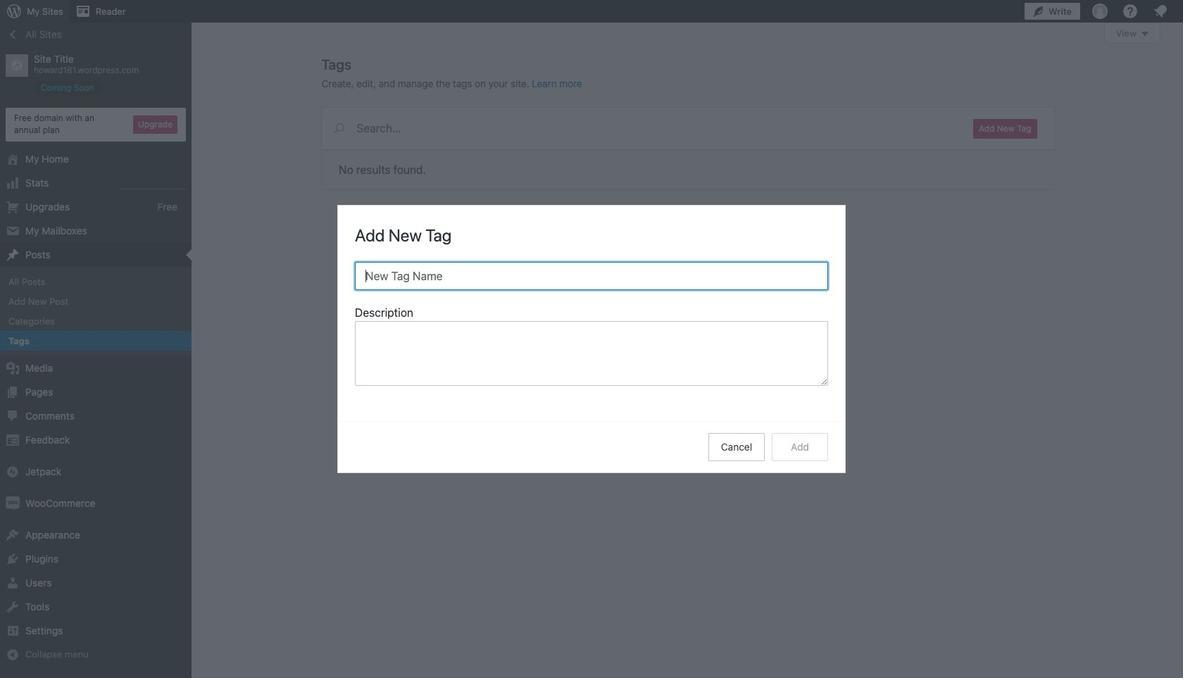 Task type: vqa. For each thing, say whether or not it's contained in the screenshot.
Close Search 'image'
no



Task type: describe. For each thing, give the bounding box(es) containing it.
highest hourly views 0 image
[[119, 180, 186, 189]]

img image
[[6, 497, 20, 511]]

New Tag Name text field
[[355, 262, 828, 290]]

manage your notifications image
[[1152, 3, 1169, 20]]

update your profile, personal settings, and more image
[[1092, 3, 1109, 20]]



Task type: locate. For each thing, give the bounding box(es) containing it.
closed image
[[1142, 32, 1149, 37]]

help image
[[1122, 3, 1139, 20]]

None search field
[[322, 108, 957, 149]]

group
[[355, 304, 828, 390]]

dialog
[[338, 206, 845, 473]]

main content
[[322, 23, 1161, 189]]

None text field
[[355, 321, 828, 386]]



